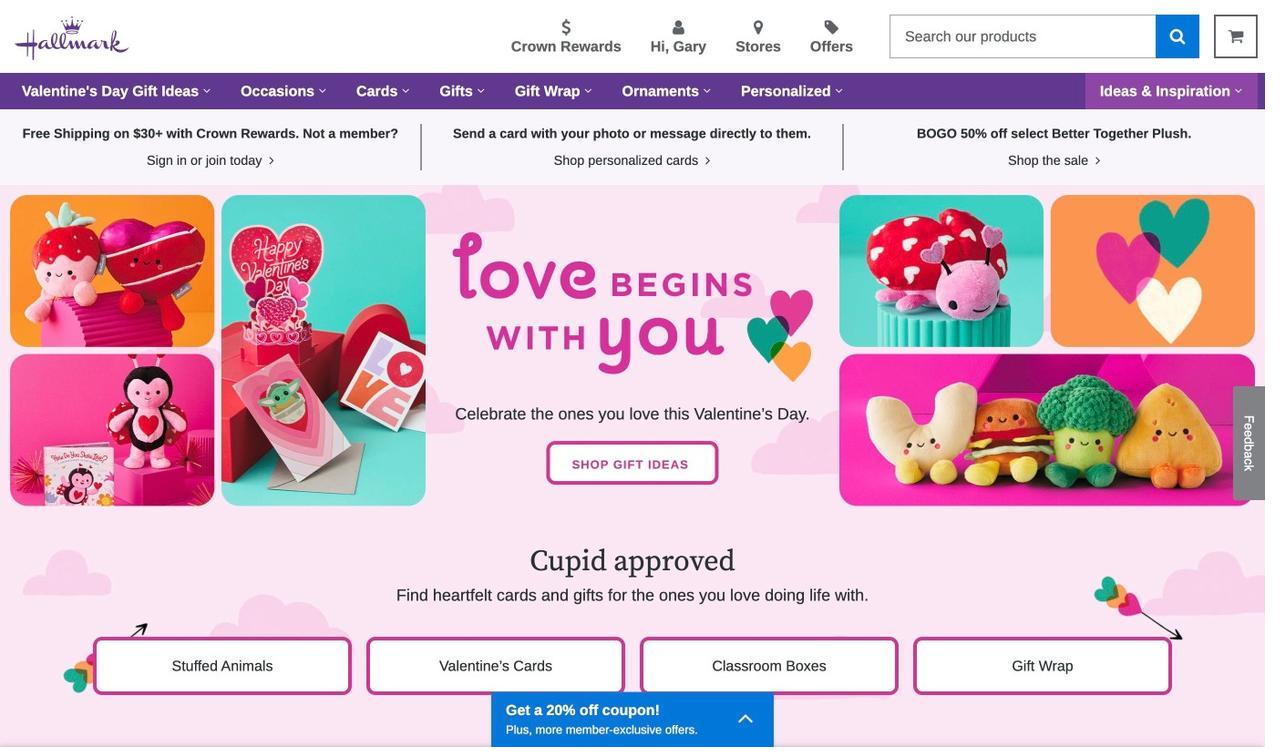 Task type: vqa. For each thing, say whether or not it's contained in the screenshot.
'HALLMARK' image
yes



Task type: locate. For each thing, give the bounding box(es) containing it.
main content
[[0, 109, 1265, 748]]

Search our products search field
[[890, 15, 1156, 58]]

hallmark image
[[15, 16, 130, 60]]

images of valentine's day better togethers, cards, and plushes on a light pink background with clouds image
[[0, 185, 1265, 516]]

search image
[[1170, 28, 1186, 44]]

banner
[[0, 0, 1265, 109], [86, 545, 1180, 608]]

region
[[0, 516, 1265, 748]]

None search field
[[890, 15, 1200, 58]]

icon image
[[266, 154, 274, 167], [702, 154, 711, 167], [1092, 154, 1101, 167], [738, 705, 754, 731]]

1 vertical spatial banner
[[86, 545, 1180, 608]]

menu bar
[[7, 73, 1258, 109]]

menu
[[159, 15, 875, 57]]

menu bar inside banner
[[7, 73, 1258, 109]]

shopping cart image
[[1229, 28, 1244, 44]]



Task type: describe. For each thing, give the bounding box(es) containing it.
menu inside banner
[[159, 15, 875, 57]]

valentine's day cards image
[[0, 725, 1265, 748]]

0 vertical spatial banner
[[0, 0, 1265, 109]]

cupid approved image
[[0, 516, 1265, 748]]



